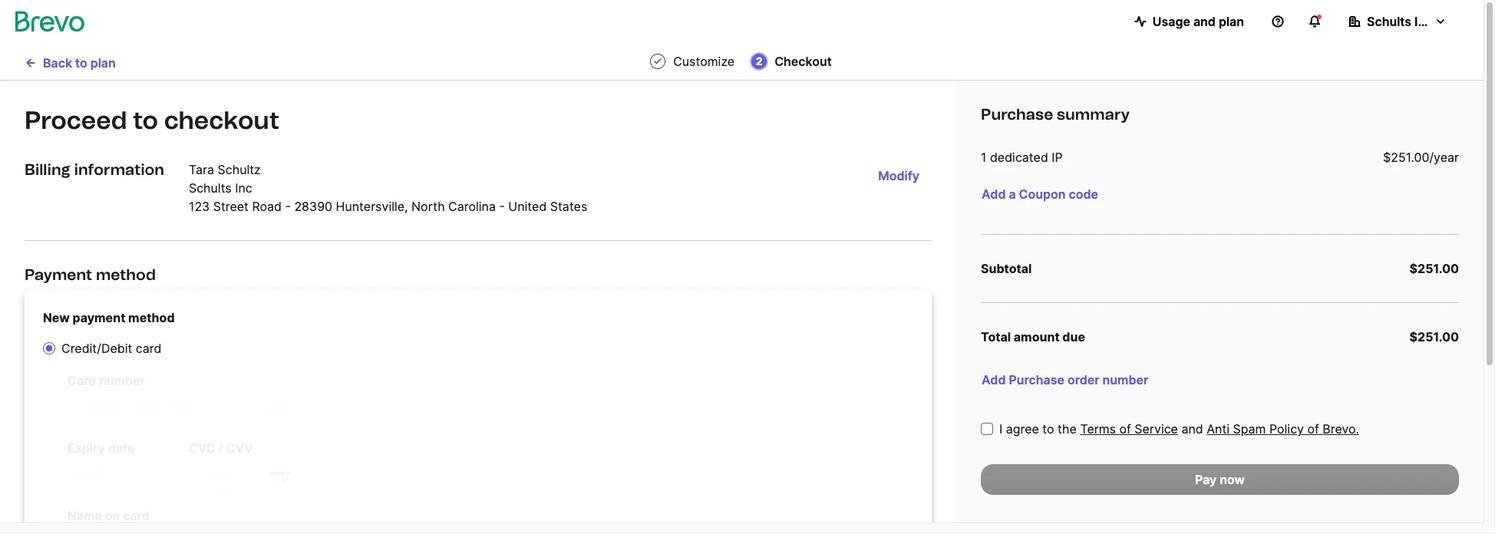 Task type: locate. For each thing, give the bounding box(es) containing it.
card image
[[269, 401, 289, 415]]

method up credit/debit card
[[128, 310, 175, 325]]

- left 'united'
[[499, 199, 505, 214]]

to for back
[[75, 56, 87, 71]]

schults inside 'tara schultz schults inc 123 street road - 28390 huntersville, north carolina - united states'
[[189, 180, 232, 196]]

1 vertical spatial purchase
[[1009, 372, 1064, 388]]

0 horizontal spatial inc
[[235, 180, 252, 196]]

$251.00
[[1383, 150, 1429, 165], [1410, 261, 1459, 276], [1410, 329, 1459, 345]]

plan
[[1219, 14, 1244, 29], [90, 56, 116, 71]]

to left the
[[1042, 421, 1054, 437]]

0 vertical spatial and
[[1193, 14, 1216, 29]]

method up the new payment method
[[96, 266, 156, 284]]

a
[[1009, 186, 1016, 202]]

card down the new payment method
[[136, 341, 161, 356]]

plan for back to plan
[[90, 56, 116, 71]]

modify
[[878, 168, 919, 183]]

2 - from the left
[[499, 199, 505, 214]]

2 add from the top
[[982, 372, 1006, 388]]

2 vertical spatial to
[[1042, 421, 1054, 437]]

date
[[108, 441, 135, 456]]

0 vertical spatial schults
[[1367, 14, 1411, 29]]

1 horizontal spatial number
[[1102, 372, 1148, 388]]

service
[[1134, 421, 1178, 437]]

card
[[136, 341, 161, 356], [123, 508, 150, 523]]

J. Smith text field
[[68, 528, 298, 534]]

number
[[1102, 372, 1148, 388], [99, 373, 145, 388]]

add purchase order number
[[982, 372, 1148, 388]]

- right road
[[285, 199, 291, 214]]

number right order
[[1102, 372, 1148, 388]]

of
[[1119, 421, 1131, 437], [1307, 421, 1319, 437]]

0 vertical spatial to
[[75, 56, 87, 71]]

2 horizontal spatial to
[[1042, 421, 1054, 437]]

0 vertical spatial inc
[[1414, 14, 1432, 29]]

0 horizontal spatial to
[[75, 56, 87, 71]]

usage and plan
[[1153, 14, 1244, 29]]

0 horizontal spatial -
[[285, 199, 291, 214]]

add a coupon code button
[[969, 179, 1110, 210]]

and
[[1193, 14, 1216, 29], [1181, 421, 1203, 437]]

code
[[1069, 186, 1098, 202]]

1 vertical spatial inc
[[235, 180, 252, 196]]

to
[[75, 56, 87, 71], [133, 106, 158, 135], [1042, 421, 1054, 437]]

payment method
[[25, 266, 156, 284]]

cvv
[[226, 441, 253, 456]]

1 horizontal spatial plan
[[1219, 14, 1244, 29]]

road
[[252, 199, 282, 214]]

number down credit/debit card
[[99, 373, 145, 388]]

anti
[[1207, 421, 1230, 437]]

modify button
[[866, 160, 932, 191]]

the
[[1058, 421, 1077, 437]]

1 vertical spatial add
[[982, 372, 1006, 388]]

0 horizontal spatial plan
[[90, 56, 116, 71]]

1 vertical spatial schults
[[189, 180, 232, 196]]

add purchase order number button
[[969, 365, 1161, 395]]

payment
[[25, 266, 92, 284]]

spam
[[1233, 421, 1266, 437]]

purchase summary
[[981, 105, 1130, 124]]

schults inc button
[[1336, 6, 1459, 37]]

terms of service link
[[1080, 420, 1178, 438]]

2 vertical spatial $251.00
[[1410, 329, 1459, 345]]

1 horizontal spatial -
[[499, 199, 505, 214]]

purchase
[[981, 105, 1053, 124], [1009, 372, 1064, 388]]

of right terms at the bottom right of page
[[1119, 421, 1131, 437]]

pay
[[1195, 472, 1217, 487]]

method
[[96, 266, 156, 284], [128, 310, 175, 325]]

i agree to the terms of service and anti spam policy of brevo.
[[999, 421, 1359, 437]]

1 vertical spatial plan
[[90, 56, 116, 71]]

-
[[285, 199, 291, 214], [499, 199, 505, 214]]

123
[[189, 199, 210, 214]]

1 vertical spatial and
[[1181, 421, 1203, 437]]

plan right "usage"
[[1219, 14, 1244, 29]]

add left a
[[982, 186, 1006, 202]]

back
[[43, 56, 72, 71]]

1 add from the top
[[982, 186, 1006, 202]]

pay now
[[1195, 472, 1245, 487]]

/
[[219, 441, 223, 456]]

north
[[411, 199, 445, 214]]

to inside back to plan button
[[75, 56, 87, 71]]

1 horizontal spatial schults
[[1367, 14, 1411, 29]]

0 horizontal spatial number
[[99, 373, 145, 388]]

purchase down "amount"
[[1009, 372, 1064, 388]]

$251.00 for total amount due
[[1410, 329, 1459, 345]]

0 horizontal spatial schults
[[189, 180, 232, 196]]

0 vertical spatial method
[[96, 266, 156, 284]]

0 vertical spatial add
[[982, 186, 1006, 202]]

purchase up dedicated
[[981, 105, 1053, 124]]

customize button
[[649, 52, 738, 71]]

1 horizontal spatial inc
[[1414, 14, 1432, 29]]

and right "usage"
[[1193, 14, 1216, 29]]

of right the policy
[[1307, 421, 1319, 437]]

schults
[[1367, 14, 1411, 29], [189, 180, 232, 196]]

0 vertical spatial $251.00
[[1383, 150, 1429, 165]]

expiry date
[[68, 441, 135, 456]]

schults inc
[[1367, 14, 1432, 29]]

total amount due
[[981, 329, 1085, 345]]

0 horizontal spatial of
[[1119, 421, 1131, 437]]

1 vertical spatial to
[[133, 106, 158, 135]]

tara
[[189, 162, 214, 177]]

0 vertical spatial plan
[[1219, 14, 1244, 29]]

tara schultz schults inc 123 street road - 28390 huntersville, north carolina - united states
[[189, 162, 587, 214]]

1 horizontal spatial to
[[133, 106, 158, 135]]

add
[[982, 186, 1006, 202], [982, 372, 1006, 388]]

inc
[[1414, 14, 1432, 29], [235, 180, 252, 196]]

to right back
[[75, 56, 87, 71]]

$251.00 for subtotal
[[1410, 261, 1459, 276]]

card number
[[68, 373, 145, 388]]

to up information
[[133, 106, 158, 135]]

1 vertical spatial $251.00
[[1410, 261, 1459, 276]]

card right the on
[[123, 508, 150, 523]]

2
[[756, 54, 763, 68]]

plan right back
[[90, 56, 116, 71]]

number inside button
[[1102, 372, 1148, 388]]

2 of from the left
[[1307, 421, 1319, 437]]

credit/debit card
[[61, 341, 161, 356]]

/year
[[1429, 150, 1459, 165]]

subtotal
[[981, 261, 1032, 276]]

28390
[[294, 199, 332, 214]]

pay now button
[[981, 464, 1459, 495]]

1 horizontal spatial of
[[1307, 421, 1319, 437]]

1 - from the left
[[285, 199, 291, 214]]

summary
[[1057, 105, 1130, 124]]

1 vertical spatial method
[[128, 310, 175, 325]]

add down total
[[982, 372, 1006, 388]]

credit/debit
[[61, 341, 132, 356]]

and left the 'anti'
[[1181, 421, 1203, 437]]

information
[[74, 160, 164, 179]]



Task type: vqa. For each thing, say whether or not it's contained in the screenshot.
OPEN
no



Task type: describe. For each thing, give the bounding box(es) containing it.
0 vertical spatial purchase
[[981, 105, 1053, 124]]

customize
[[673, 54, 735, 69]]

states
[[550, 199, 587, 214]]

ip
[[1052, 150, 1063, 165]]

coupon
[[1019, 186, 1066, 202]]

now
[[1220, 472, 1245, 487]]

dedicated
[[990, 150, 1048, 165]]

anti spam policy of brevo. link
[[1207, 420, 1359, 438]]

carolina
[[448, 199, 496, 214]]

i
[[999, 421, 1002, 437]]

new
[[43, 310, 70, 325]]

1 dedicated ip
[[981, 150, 1063, 165]]

purchase inside button
[[1009, 372, 1064, 388]]

huntersville,
[[336, 199, 408, 214]]

inc inside schults inc button
[[1414, 14, 1432, 29]]

agree
[[1006, 421, 1039, 437]]

billing
[[25, 160, 70, 179]]

add a coupon code
[[982, 186, 1098, 202]]

payment
[[73, 310, 125, 325]]

checkout
[[164, 106, 279, 135]]

to for proceed
[[133, 106, 158, 135]]

street
[[213, 199, 249, 214]]

name
[[68, 508, 102, 523]]

new payment method
[[43, 310, 175, 325]]

cvc
[[189, 441, 215, 456]]

terms
[[1080, 421, 1116, 437]]

back to plan button
[[12, 48, 128, 79]]

amount
[[1014, 329, 1060, 345]]

schultz
[[218, 162, 261, 177]]

on
[[105, 508, 120, 523]]

due
[[1062, 329, 1085, 345]]

1 vertical spatial card
[[123, 508, 150, 523]]

cvc / cvv
[[189, 441, 253, 456]]

usage
[[1153, 14, 1190, 29]]

card
[[68, 373, 96, 388]]

plan for usage and plan
[[1219, 14, 1244, 29]]

schults inside button
[[1367, 14, 1411, 29]]

proceed to checkout
[[25, 106, 279, 135]]

usage and plan button
[[1122, 6, 1256, 37]]

add for add a coupon code
[[982, 186, 1006, 202]]

total
[[981, 329, 1011, 345]]

checkout
[[774, 54, 832, 69]]

1 of from the left
[[1119, 421, 1131, 437]]

brevo.
[[1323, 421, 1359, 437]]

billing information
[[25, 160, 164, 179]]

proceed
[[25, 106, 127, 135]]

expiry
[[68, 441, 105, 456]]

united
[[508, 199, 547, 214]]

1
[[981, 150, 987, 165]]

order
[[1067, 372, 1099, 388]]

inc inside 'tara schultz schults inc 123 street road - 28390 huntersville, north carolina - united states'
[[235, 180, 252, 196]]

policy
[[1269, 421, 1304, 437]]

and inside 'usage and plan' button
[[1193, 14, 1216, 29]]

0 vertical spatial card
[[136, 341, 161, 356]]

add for add purchase order number
[[982, 372, 1006, 388]]

name on card
[[68, 508, 150, 523]]

$251.00 /year
[[1383, 150, 1459, 165]]

back to plan
[[43, 56, 116, 71]]



